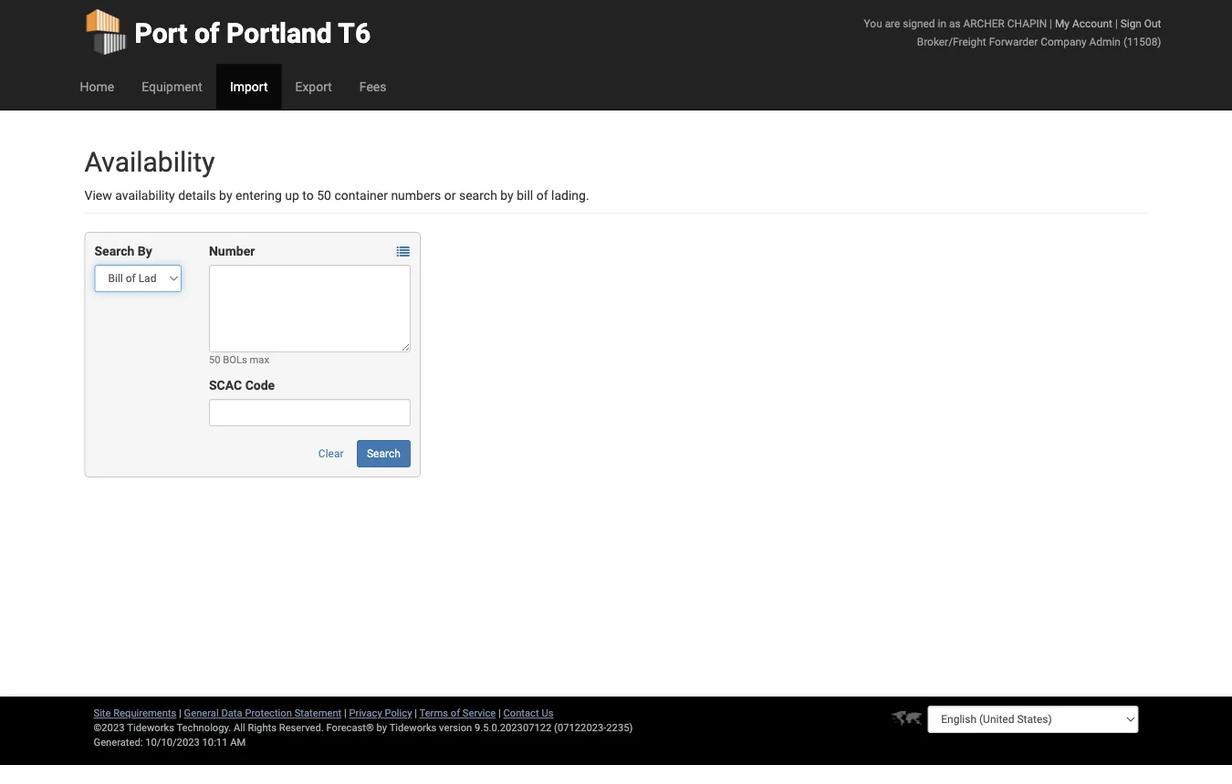 Task type: locate. For each thing, give the bounding box(es) containing it.
by left bill
[[501, 188, 514, 203]]

clear
[[319, 447, 344, 460]]

1 vertical spatial 50
[[209, 354, 221, 366]]

50 right to
[[317, 188, 331, 203]]

general
[[184, 707, 219, 719]]

import button
[[216, 64, 282, 110]]

port
[[135, 17, 188, 49]]

sign out link
[[1121, 17, 1162, 30]]

scac
[[209, 378, 242, 393]]

of
[[194, 17, 220, 49], [537, 188, 548, 203], [451, 707, 460, 719]]

site
[[94, 707, 111, 719]]

up
[[285, 188, 299, 203]]

details
[[178, 188, 216, 203]]

view availability details by entering up to 50 container numbers or search by bill of lading.
[[84, 188, 590, 203]]

1 vertical spatial search
[[367, 447, 401, 460]]

bill
[[517, 188, 534, 203]]

company
[[1041, 35, 1087, 48]]

SCAC Code text field
[[209, 399, 411, 426]]

in
[[938, 17, 947, 30]]

search
[[459, 188, 498, 203]]

search for search by
[[95, 243, 135, 258]]

us
[[542, 707, 554, 719]]

of right port
[[194, 17, 220, 49]]

2 horizontal spatial of
[[537, 188, 548, 203]]

0 horizontal spatial search
[[95, 243, 135, 258]]

search right clear
[[367, 447, 401, 460]]

of right bill
[[537, 188, 548, 203]]

number
[[209, 243, 255, 258]]

max
[[250, 354, 269, 366]]

you are signed in as archer chapin | my account | sign out broker/freight forwarder company admin (11508)
[[864, 17, 1162, 48]]

terms
[[420, 707, 448, 719]]

contact us link
[[504, 707, 554, 719]]

|
[[1050, 17, 1053, 30], [1116, 17, 1118, 30], [179, 707, 182, 719], [344, 707, 347, 719], [415, 707, 417, 719], [499, 707, 501, 719]]

policy
[[385, 707, 412, 719]]

home button
[[66, 64, 128, 110]]

signed
[[903, 17, 936, 30]]

portland
[[227, 17, 332, 49]]

my
[[1056, 17, 1070, 30]]

50 left bols
[[209, 354, 221, 366]]

0 horizontal spatial 50
[[209, 354, 221, 366]]

generated:
[[94, 737, 143, 748]]

1 horizontal spatial search
[[367, 447, 401, 460]]

privacy policy link
[[349, 707, 412, 719]]

search left by
[[95, 243, 135, 258]]

50
[[317, 188, 331, 203], [209, 354, 221, 366]]

search for search
[[367, 447, 401, 460]]

1 horizontal spatial by
[[377, 722, 387, 734]]

my account link
[[1056, 17, 1113, 30]]

by
[[219, 188, 232, 203], [501, 188, 514, 203], [377, 722, 387, 734]]

numbers
[[391, 188, 441, 203]]

1 horizontal spatial of
[[451, 707, 460, 719]]

all
[[234, 722, 245, 734]]

| up the 9.5.0.202307122
[[499, 707, 501, 719]]

by
[[138, 243, 152, 258]]

statement
[[295, 707, 342, 719]]

as
[[950, 17, 961, 30]]

clear button
[[309, 440, 354, 468]]

2 horizontal spatial by
[[501, 188, 514, 203]]

version
[[439, 722, 472, 734]]

protection
[[245, 707, 292, 719]]

0 vertical spatial of
[[194, 17, 220, 49]]

1 horizontal spatial 50
[[317, 188, 331, 203]]

0 vertical spatial search
[[95, 243, 135, 258]]

entering
[[236, 188, 282, 203]]

search
[[95, 243, 135, 258], [367, 447, 401, 460]]

by down privacy policy link
[[377, 722, 387, 734]]

view
[[84, 188, 112, 203]]

2 vertical spatial of
[[451, 707, 460, 719]]

by right details
[[219, 188, 232, 203]]

chapin
[[1008, 17, 1048, 30]]

of up version at the left of page
[[451, 707, 460, 719]]

search inside search 'button'
[[367, 447, 401, 460]]

Number text field
[[209, 265, 411, 353]]

general data protection statement link
[[184, 707, 342, 719]]

archer
[[964, 17, 1005, 30]]

export button
[[282, 64, 346, 110]]

0 horizontal spatial of
[[194, 17, 220, 49]]

equipment button
[[128, 64, 216, 110]]

home
[[80, 79, 114, 94]]

export
[[295, 79, 332, 94]]

site requirements link
[[94, 707, 177, 719]]

rights
[[248, 722, 277, 734]]



Task type: describe. For each thing, give the bounding box(es) containing it.
0 horizontal spatial by
[[219, 188, 232, 203]]

service
[[463, 707, 496, 719]]

to
[[303, 188, 314, 203]]

t6
[[338, 17, 371, 49]]

2235)
[[607, 722, 633, 734]]

you
[[864, 17, 883, 30]]

am
[[230, 737, 246, 748]]

sign
[[1121, 17, 1142, 30]]

50 bols max
[[209, 354, 269, 366]]

privacy
[[349, 707, 382, 719]]

fees button
[[346, 64, 400, 110]]

search button
[[357, 440, 411, 468]]

port of portland t6
[[135, 17, 371, 49]]

bols
[[223, 354, 247, 366]]

10/10/2023
[[145, 737, 200, 748]]

reserved.
[[279, 722, 324, 734]]

show list image
[[397, 245, 410, 258]]

search by
[[95, 243, 152, 258]]

by inside site requirements | general data protection statement | privacy policy | terms of service | contact us ©2023 tideworks technology. all rights reserved. forecast® by tideworks version 9.5.0.202307122 (07122023-2235) generated: 10/10/2023 10:11 am
[[377, 722, 387, 734]]

data
[[221, 707, 243, 719]]

tideworks
[[390, 722, 437, 734]]

scac code
[[209, 378, 275, 393]]

| left sign at the right of the page
[[1116, 17, 1118, 30]]

(11508)
[[1124, 35, 1162, 48]]

account
[[1073, 17, 1113, 30]]

10:11
[[202, 737, 228, 748]]

forecast®
[[326, 722, 374, 734]]

lading.
[[552, 188, 590, 203]]

fees
[[360, 79, 387, 94]]

| up tideworks
[[415, 707, 417, 719]]

availability
[[115, 188, 175, 203]]

(07122023-
[[554, 722, 607, 734]]

equipment
[[142, 79, 203, 94]]

| left general
[[179, 707, 182, 719]]

broker/freight
[[918, 35, 987, 48]]

©2023 tideworks
[[94, 722, 174, 734]]

1 vertical spatial of
[[537, 188, 548, 203]]

| left my
[[1050, 17, 1053, 30]]

terms of service link
[[420, 707, 496, 719]]

container
[[335, 188, 388, 203]]

availability
[[84, 146, 215, 178]]

are
[[885, 17, 901, 30]]

out
[[1145, 17, 1162, 30]]

admin
[[1090, 35, 1121, 48]]

technology.
[[177, 722, 231, 734]]

contact
[[504, 707, 539, 719]]

0 vertical spatial 50
[[317, 188, 331, 203]]

site requirements | general data protection statement | privacy policy | terms of service | contact us ©2023 tideworks technology. all rights reserved. forecast® by tideworks version 9.5.0.202307122 (07122023-2235) generated: 10/10/2023 10:11 am
[[94, 707, 633, 748]]

of inside site requirements | general data protection statement | privacy policy | terms of service | contact us ©2023 tideworks technology. all rights reserved. forecast® by tideworks version 9.5.0.202307122 (07122023-2235) generated: 10/10/2023 10:11 am
[[451, 707, 460, 719]]

code
[[245, 378, 275, 393]]

forwarder
[[990, 35, 1039, 48]]

or
[[445, 188, 456, 203]]

| up forecast®
[[344, 707, 347, 719]]

9.5.0.202307122
[[475, 722, 552, 734]]

import
[[230, 79, 268, 94]]

port of portland t6 link
[[84, 0, 371, 64]]

requirements
[[113, 707, 177, 719]]



Task type: vqa. For each thing, say whether or not it's contained in the screenshot.
f
no



